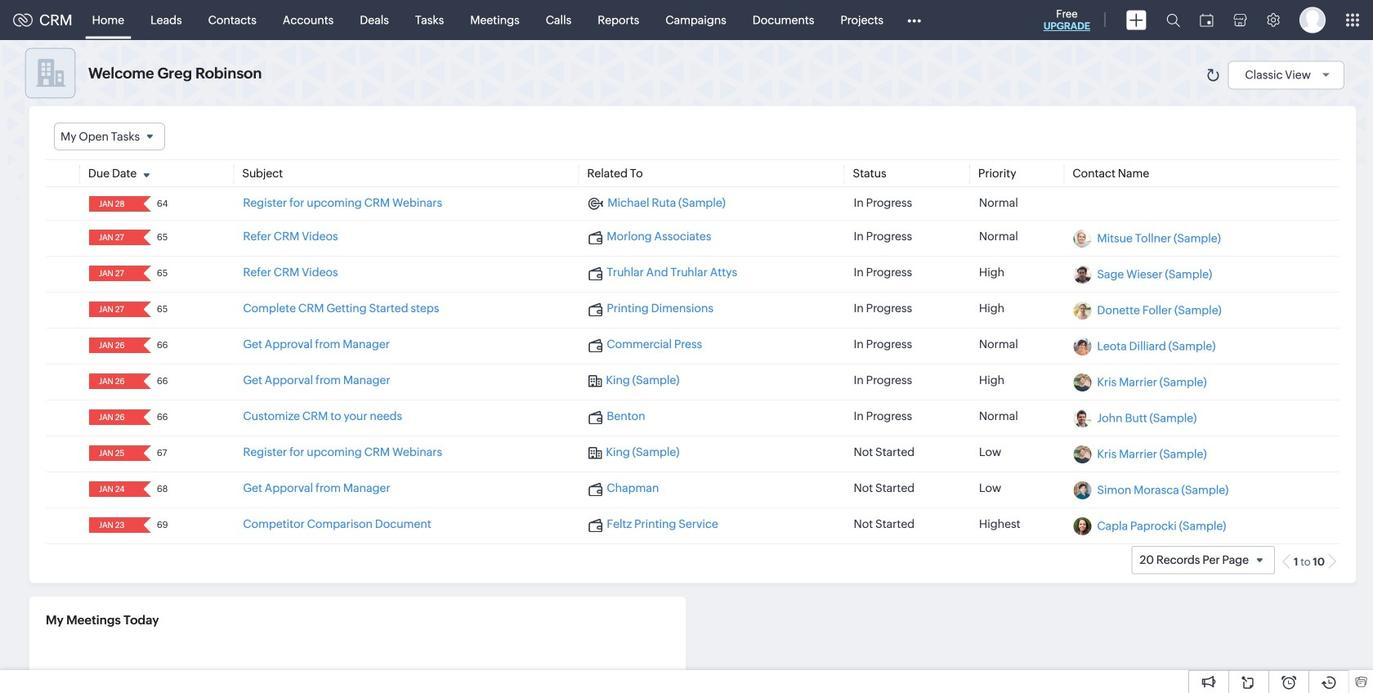 Task type: locate. For each thing, give the bounding box(es) containing it.
None field
[[54, 123, 165, 151], [94, 196, 132, 212], [94, 230, 132, 245], [94, 266, 132, 281], [94, 302, 132, 317], [94, 338, 132, 353], [94, 374, 132, 389], [94, 410, 132, 425], [94, 446, 132, 461], [94, 482, 132, 497], [94, 518, 132, 533], [54, 123, 165, 151], [94, 196, 132, 212], [94, 230, 132, 245], [94, 266, 132, 281], [94, 302, 132, 317], [94, 338, 132, 353], [94, 374, 132, 389], [94, 410, 132, 425], [94, 446, 132, 461], [94, 482, 132, 497], [94, 518, 132, 533]]

logo image
[[13, 13, 33, 27]]

create menu image
[[1126, 10, 1147, 30]]

Other Modules field
[[897, 7, 932, 33]]

profile image
[[1300, 7, 1326, 33]]



Task type: vqa. For each thing, say whether or not it's contained in the screenshot.
Other Modules field
yes



Task type: describe. For each thing, give the bounding box(es) containing it.
search element
[[1157, 0, 1190, 40]]

profile element
[[1290, 0, 1336, 40]]

calendar image
[[1200, 13, 1214, 27]]

create menu element
[[1116, 0, 1157, 40]]

search image
[[1166, 13, 1180, 27]]



